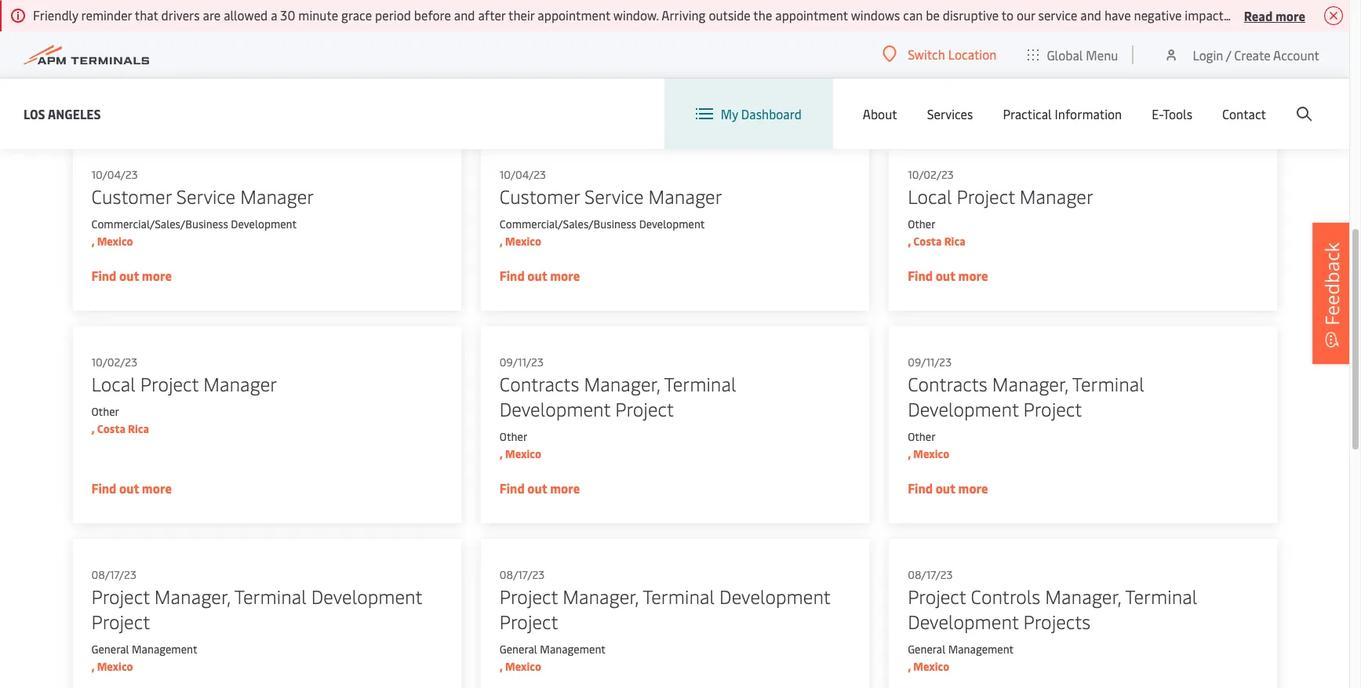 Task type: locate. For each thing, give the bounding box(es) containing it.
1 appointment from the left
[[538, 6, 610, 24]]

0 horizontal spatial contracts
[[499, 371, 579, 396]]

1 horizontal spatial 09/11/23 contracts manager, terminal development project other , mexico
[[908, 355, 1144, 461]]

on
[[1233, 6, 1247, 24], [1354, 6, 1361, 24]]

1 horizontal spatial 10/04/23
[[499, 167, 546, 182]]

1 vertical spatial rica
[[128, 421, 149, 436]]

rica
[[944, 234, 965, 249], [128, 421, 149, 436]]

30
[[280, 6, 295, 24]]

and left after
[[454, 6, 475, 24]]

1 horizontal spatial drivers
[[1250, 6, 1289, 24]]

services
[[927, 105, 973, 122]]

08/17/23
[[91, 567, 136, 582], [499, 567, 544, 582], [908, 567, 953, 582]]

3 08/17/23 from the left
[[908, 567, 953, 582]]

2 service from the left
[[584, 184, 643, 209]]

development
[[231, 217, 296, 231], [639, 217, 705, 231], [499, 396, 610, 421], [908, 396, 1018, 421], [311, 584, 422, 609], [719, 584, 830, 609], [908, 609, 1018, 634]]

and left have
[[1081, 6, 1102, 24]]

commercial/sales/business
[[91, 217, 228, 231], [499, 217, 636, 231]]

0 vertical spatial 10/02/23 local project manager other , costa rica
[[908, 167, 1093, 249]]

grace
[[341, 6, 372, 24]]

contracts
[[499, 371, 579, 396], [908, 371, 987, 396]]

0 vertical spatial 10/02/23
[[908, 167, 954, 182]]

0 horizontal spatial and
[[454, 6, 475, 24]]

1 horizontal spatial contracts
[[908, 371, 987, 396]]

0 vertical spatial costa
[[913, 234, 942, 249]]

0 horizontal spatial 10/04/23
[[91, 167, 137, 182]]

1 horizontal spatial and
[[1081, 6, 1102, 24]]

global
[[1047, 46, 1083, 63]]

1 horizontal spatial commercial/sales/business
[[499, 217, 636, 231]]

0 horizontal spatial on
[[1233, 6, 1247, 24]]

1 09/11/23 contracts manager, terminal development project other , mexico from the left
[[499, 355, 736, 461]]

1 and from the left
[[454, 6, 475, 24]]

friendly
[[33, 6, 78, 24]]

0 vertical spatial rica
[[944, 234, 965, 249]]

manager,
[[584, 371, 660, 396], [992, 371, 1068, 396], [154, 584, 230, 609], [562, 584, 638, 609], [1045, 584, 1121, 609]]

impacts
[[1185, 6, 1230, 24]]

los
[[24, 105, 45, 122]]

on right arrive
[[1354, 6, 1361, 24]]

0 horizontal spatial customer
[[91, 184, 171, 209]]

1 horizontal spatial rica
[[944, 234, 965, 249]]

2 customer from the left
[[499, 184, 579, 209]]

to
[[1002, 6, 1014, 24]]

practical information button
[[1003, 78, 1122, 149]]

10/02/23
[[908, 167, 954, 182], [91, 355, 137, 370]]

0 horizontal spatial local
[[91, 371, 135, 396]]

09/11/23 contracts manager, terminal development project other , mexico
[[499, 355, 736, 461], [908, 355, 1144, 461]]

2 horizontal spatial 08/17/23
[[908, 567, 953, 582]]

drivers left who on the top of the page
[[1250, 6, 1289, 24]]

10/04/23 customer service manager commercial/sales/business development , mexico
[[91, 167, 314, 249], [499, 167, 722, 249]]

project inside 08/17/23 project controls manager, terminal development projects general management , mexico
[[908, 584, 966, 609]]

1 horizontal spatial management
[[540, 642, 605, 657]]

other
[[908, 217, 935, 231], [91, 404, 119, 419], [499, 429, 527, 444], [908, 429, 935, 444]]

switch
[[908, 46, 945, 63]]

0 horizontal spatial drivers
[[161, 6, 200, 24]]

out
[[119, 267, 139, 284], [527, 267, 547, 284], [935, 267, 955, 284], [119, 479, 139, 497], [527, 479, 547, 497], [935, 479, 955, 497]]

drivers
[[161, 6, 200, 24], [1250, 6, 1289, 24]]

1 vertical spatial costa
[[97, 421, 125, 436]]

10/02/23 local project manager other , costa rica
[[908, 167, 1093, 249], [91, 355, 277, 436]]

2 08/17/23 from the left
[[499, 567, 544, 582]]

10/04/23
[[91, 167, 137, 182], [499, 167, 546, 182]]

0 horizontal spatial 08/17/23
[[91, 567, 136, 582]]

1 horizontal spatial 10/04/23 customer service manager commercial/sales/business development , mexico
[[499, 167, 722, 249]]

appointment right their on the left top
[[538, 6, 610, 24]]

controls
[[971, 584, 1040, 609]]

practical
[[1003, 105, 1052, 122]]

manager, inside 08/17/23 project controls manager, terminal development projects general management , mexico
[[1045, 584, 1121, 609]]

and
[[454, 6, 475, 24], [1081, 6, 1102, 24]]

costa
[[913, 234, 942, 249], [97, 421, 125, 436]]

switch location button
[[883, 46, 997, 63]]

login / create account
[[1193, 46, 1320, 63]]

09/11/23
[[499, 355, 543, 370], [908, 355, 952, 370]]

reminder
[[81, 6, 132, 24]]

0 horizontal spatial service
[[176, 184, 235, 209]]

2 general from the left
[[499, 642, 537, 657]]

projects
[[1023, 609, 1090, 634]]

1 horizontal spatial 09/11/23
[[908, 355, 952, 370]]

mexico
[[97, 234, 133, 249], [505, 234, 541, 249], [505, 446, 541, 461], [913, 446, 949, 461], [97, 659, 133, 674], [505, 659, 541, 674], [913, 659, 949, 674]]

2 horizontal spatial management
[[948, 642, 1014, 657]]

1 management from the left
[[131, 642, 197, 657]]

08/17/23 project manager, terminal development project general management , mexico
[[91, 567, 422, 674], [499, 567, 830, 674]]

0 horizontal spatial management
[[131, 642, 197, 657]]

our
[[1017, 6, 1035, 24]]

global menu
[[1047, 46, 1118, 63]]

1 horizontal spatial service
[[584, 184, 643, 209]]

window.
[[613, 6, 659, 24]]

0 horizontal spatial appointment
[[538, 6, 610, 24]]

more
[[1276, 7, 1306, 24], [142, 267, 171, 284], [550, 267, 580, 284], [958, 267, 988, 284], [142, 479, 171, 497], [550, 479, 580, 497], [958, 479, 988, 497]]

1 horizontal spatial general
[[499, 642, 537, 657]]

create
[[1234, 46, 1271, 63]]

0 horizontal spatial 10/02/23 local project manager other , costa rica
[[91, 355, 277, 436]]

1 drivers from the left
[[161, 6, 200, 24]]

1 horizontal spatial 08/17/23
[[499, 567, 544, 582]]

a
[[271, 6, 277, 24]]

tools
[[1163, 105, 1193, 122]]

appointment right the
[[775, 6, 848, 24]]

1 horizontal spatial 08/17/23 project manager, terminal development project general management , mexico
[[499, 567, 830, 674]]

manager
[[240, 184, 314, 209], [648, 184, 722, 209], [1020, 184, 1093, 209], [203, 371, 277, 396]]

terminal
[[664, 371, 736, 396], [1072, 371, 1144, 396], [234, 584, 306, 609], [642, 584, 714, 609], [1125, 584, 1197, 609]]

0 horizontal spatial commercial/sales/business
[[91, 217, 228, 231]]

0 horizontal spatial 09/11/23 contracts manager, terminal development project other , mexico
[[499, 355, 736, 461]]

customer
[[91, 184, 171, 209], [499, 184, 579, 209]]

3 management from the left
[[948, 642, 1014, 657]]

3 general from the left
[[908, 642, 945, 657]]

friendly reminder that drivers are allowed a 30 minute grace period before and after their appointment window. arriving outside the appointment windows can be disruptive to our service and have negative impacts on drivers who arrive on
[[33, 6, 1361, 24]]

1 horizontal spatial on
[[1354, 6, 1361, 24]]

2 management from the left
[[540, 642, 605, 657]]

login / create account link
[[1164, 31, 1320, 78]]

1 horizontal spatial customer
[[499, 184, 579, 209]]

1 10/04/23 from the left
[[91, 167, 137, 182]]

project
[[956, 184, 1015, 209], [140, 371, 198, 396], [615, 396, 674, 421], [1023, 396, 1082, 421], [91, 584, 149, 609], [499, 584, 558, 609], [908, 584, 966, 609], [91, 609, 150, 634], [499, 609, 558, 634]]

2 horizontal spatial general
[[908, 642, 945, 657]]

0 horizontal spatial 10/04/23 customer service manager commercial/sales/business development , mexico
[[91, 167, 314, 249]]

management
[[131, 642, 197, 657], [540, 642, 605, 657], [948, 642, 1014, 657]]

2 08/17/23 project manager, terminal development project general management , mexico from the left
[[499, 567, 830, 674]]

0 horizontal spatial general
[[91, 642, 129, 657]]

general
[[91, 642, 129, 657], [499, 642, 537, 657], [908, 642, 945, 657]]

0 horizontal spatial 09/11/23
[[499, 355, 543, 370]]

contact
[[1222, 105, 1266, 122]]

1 horizontal spatial local
[[908, 184, 952, 209]]

1 08/17/23 from the left
[[91, 567, 136, 582]]

before
[[414, 6, 451, 24]]

drivers left are
[[161, 6, 200, 24]]

practical information
[[1003, 105, 1122, 122]]

find
[[91, 267, 116, 284], [499, 267, 524, 284], [908, 267, 933, 284], [91, 479, 116, 497], [499, 479, 524, 497], [908, 479, 933, 497]]

local
[[908, 184, 952, 209], [91, 371, 135, 396]]

on right impacts
[[1233, 6, 1247, 24]]

be
[[926, 6, 940, 24]]

,
[[91, 234, 94, 249], [499, 234, 502, 249], [908, 234, 911, 249], [91, 421, 94, 436], [499, 446, 502, 461], [908, 446, 911, 461], [91, 659, 94, 674], [499, 659, 502, 674], [908, 659, 911, 674]]

2 contracts from the left
[[908, 371, 987, 396]]

account
[[1273, 46, 1320, 63]]

about
[[863, 105, 897, 122]]

0 horizontal spatial 10/02/23
[[91, 355, 137, 370]]

information
[[1055, 105, 1122, 122]]

2 10/04/23 customer service manager commercial/sales/business development , mexico from the left
[[499, 167, 722, 249]]

08/17/23 inside 08/17/23 project controls manager, terminal development projects general management , mexico
[[908, 567, 953, 582]]

1 horizontal spatial costa
[[913, 234, 942, 249]]

results
[[72, 107, 117, 125]]

who
[[1291, 6, 1315, 24]]

1 08/17/23 project manager, terminal development project general management , mexico from the left
[[91, 567, 422, 674]]

mexico inside 08/17/23 project controls manager, terminal development projects general management , mexico
[[913, 659, 949, 674]]

find out more
[[91, 267, 171, 284], [499, 267, 580, 284], [908, 267, 988, 284], [91, 479, 171, 497], [499, 479, 580, 497], [908, 479, 988, 497]]

1 horizontal spatial appointment
[[775, 6, 848, 24]]

08/17/23 project controls manager, terminal development projects general management , mexico
[[908, 567, 1197, 674]]

e-tools
[[1152, 105, 1193, 122]]

appointment
[[538, 6, 610, 24], [775, 6, 848, 24]]

service
[[176, 184, 235, 209], [584, 184, 643, 209]]

0 horizontal spatial 08/17/23 project manager, terminal development project general management , mexico
[[91, 567, 422, 674]]

outside
[[709, 6, 751, 24]]



Task type: describe. For each thing, give the bounding box(es) containing it.
1 09/11/23 from the left
[[499, 355, 543, 370]]

windows
[[851, 6, 900, 24]]

2 appointment from the left
[[775, 6, 848, 24]]

my dashboard
[[721, 105, 802, 122]]

location
[[948, 46, 997, 63]]

general inside 08/17/23 project controls manager, terminal development projects general management , mexico
[[908, 642, 945, 657]]

my
[[721, 105, 738, 122]]

2 09/11/23 contracts manager, terminal development project other , mexico from the left
[[908, 355, 1144, 461]]

global menu button
[[1012, 31, 1134, 78]]

2 09/11/23 from the left
[[908, 355, 952, 370]]

feedback
[[1319, 242, 1345, 325]]

los angeles
[[24, 105, 101, 122]]

allowed
[[224, 6, 268, 24]]

read more button
[[1244, 5, 1306, 25]]

terminal inside 08/17/23 project controls manager, terminal development projects general management , mexico
[[1125, 584, 1197, 609]]

1 service from the left
[[176, 184, 235, 209]]

have
[[1105, 6, 1131, 24]]

1 on from the left
[[1233, 6, 1247, 24]]

development inside 08/17/23 project controls manager, terminal development projects general management , mexico
[[908, 609, 1018, 634]]

, inside 08/17/23 project controls manager, terminal development projects general management , mexico
[[908, 659, 911, 674]]

2 on from the left
[[1354, 6, 1361, 24]]

0 horizontal spatial rica
[[128, 421, 149, 436]]

2 drivers from the left
[[1250, 6, 1289, 24]]

1 general from the left
[[91, 642, 129, 657]]

/
[[1226, 46, 1231, 63]]

login
[[1193, 46, 1224, 63]]

1 contracts from the left
[[499, 371, 579, 396]]

2 10/04/23 from the left
[[499, 167, 546, 182]]

1 customer from the left
[[91, 184, 171, 209]]

0 vertical spatial local
[[908, 184, 952, 209]]

1 vertical spatial local
[[91, 371, 135, 396]]

menu
[[1086, 46, 1118, 63]]

read
[[1244, 7, 1273, 24]]

are
[[203, 6, 221, 24]]

about button
[[863, 78, 897, 149]]

services button
[[927, 78, 973, 149]]

1 vertical spatial 10/02/23
[[91, 355, 137, 370]]

angeles
[[48, 105, 101, 122]]

service
[[1039, 6, 1078, 24]]

e-tools button
[[1152, 78, 1193, 149]]

my dashboard button
[[696, 78, 802, 149]]

arriving
[[662, 6, 706, 24]]

feedback button
[[1313, 222, 1352, 364]]

contact button
[[1222, 78, 1266, 149]]

dashboard
[[741, 105, 802, 122]]

arrive
[[1318, 6, 1350, 24]]

period
[[375, 6, 411, 24]]

their
[[508, 6, 535, 24]]

los angeles link
[[24, 104, 101, 124]]

switch location
[[908, 46, 997, 63]]

1 horizontal spatial 10/02/23
[[908, 167, 954, 182]]

e-
[[1152, 105, 1163, 122]]

after
[[478, 6, 506, 24]]

2 commercial/sales/business from the left
[[499, 217, 636, 231]]

1 horizontal spatial 10/02/23 local project manager other , costa rica
[[908, 167, 1093, 249]]

can
[[903, 6, 923, 24]]

negative
[[1134, 6, 1182, 24]]

disruptive
[[943, 6, 999, 24]]

management inside 08/17/23 project controls manager, terminal development projects general management , mexico
[[948, 642, 1014, 657]]

0 horizontal spatial costa
[[97, 421, 125, 436]]

1 10/04/23 customer service manager commercial/sales/business development , mexico from the left
[[91, 167, 314, 249]]

minute
[[298, 6, 338, 24]]

1 vertical spatial 10/02/23 local project manager other , costa rica
[[91, 355, 277, 436]]

1 commercial/sales/business from the left
[[91, 217, 228, 231]]

read more
[[1244, 7, 1306, 24]]

that
[[135, 6, 158, 24]]

more inside button
[[1276, 7, 1306, 24]]

the
[[754, 6, 772, 24]]

close alert image
[[1324, 6, 1343, 25]]

2 and from the left
[[1081, 6, 1102, 24]]



Task type: vqa. For each thing, say whether or not it's contained in the screenshot.


